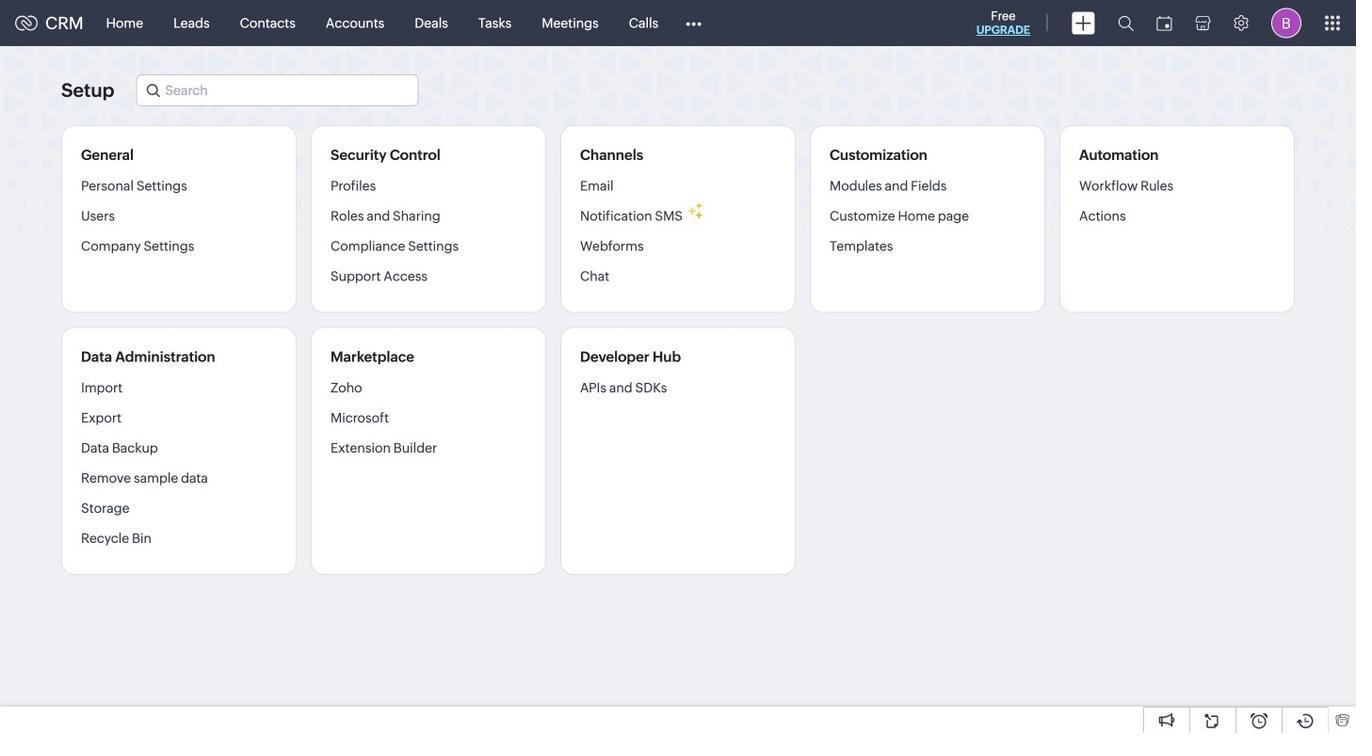 Task type: describe. For each thing, give the bounding box(es) containing it.
Search text field
[[137, 75, 418, 105]]

create menu element
[[1060, 0, 1107, 46]]

search element
[[1107, 0, 1145, 46]]



Task type: vqa. For each thing, say whether or not it's contained in the screenshot.
Profile "image" at the top of the page
yes



Task type: locate. For each thing, give the bounding box(es) containing it.
None field
[[136, 74, 418, 106]]

calendar image
[[1156, 16, 1172, 31]]

logo image
[[15, 16, 38, 31]]

create menu image
[[1072, 12, 1095, 34]]

search image
[[1118, 15, 1134, 31]]

profile element
[[1260, 0, 1313, 46]]

Other Modules field
[[674, 8, 714, 38]]

profile image
[[1271, 8, 1302, 38]]



